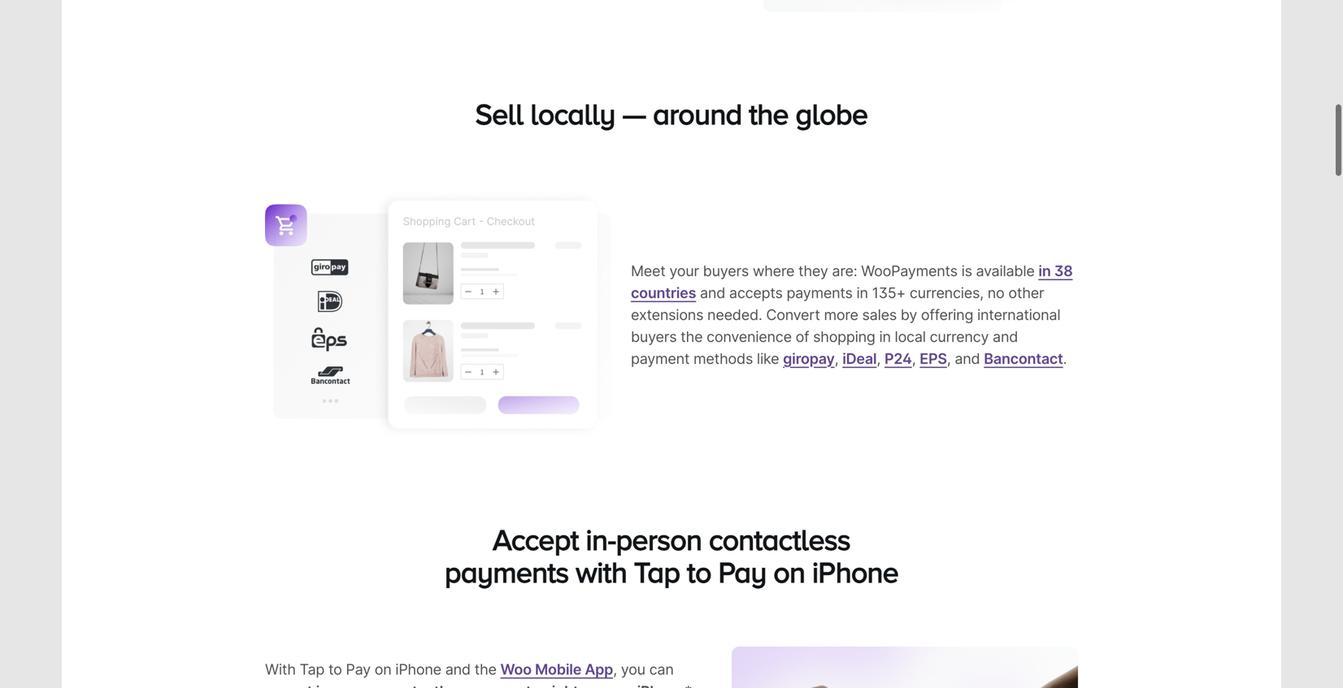 Task type: vqa. For each thing, say whether or not it's contained in the screenshot.
Service navigation menu element
no



Task type: describe. For each thing, give the bounding box(es) containing it.
where
[[753, 262, 795, 280]]

accept in-person contactless payments with tap to pay on iphone
[[445, 524, 899, 589]]

can
[[649, 661, 674, 679]]

in inside in 38 countries
[[1039, 262, 1051, 280]]

you
[[621, 661, 646, 679]]

eps
[[920, 350, 947, 368]]

woopayments
[[861, 262, 958, 280]]

app
[[585, 661, 613, 679]]

buyers inside and accepts payments in 135+ currencies, no other extensions needed. convert more sales by offering international buyers the convenience of shopping in local currency and payment methods like
[[631, 328, 677, 346]]

giropay
[[783, 350, 835, 368]]

sell locally — around the globe
[[475, 97, 868, 130]]

globe
[[796, 97, 868, 130]]

countries
[[631, 284, 696, 302]]

more
[[824, 306, 858, 324]]

meet
[[631, 262, 666, 280]]

1 horizontal spatial buyers
[[703, 262, 749, 280]]

, left p24 link
[[877, 350, 881, 368]]

in 38 countries link
[[631, 262, 1073, 302]]

tap inside accept in-person contactless payments with tap to pay on iphone
[[634, 556, 680, 589]]

with
[[265, 661, 296, 679]]

in 38 countries
[[631, 262, 1073, 302]]

ideal link
[[843, 350, 877, 368]]

woo mobile app link
[[501, 661, 613, 679]]

38
[[1054, 262, 1073, 280]]

135+
[[872, 284, 906, 302]]

other
[[1009, 284, 1044, 302]]

, down currency
[[947, 350, 951, 368]]

p24 link
[[885, 350, 912, 368]]

your
[[669, 262, 699, 280]]

0 horizontal spatial on
[[375, 661, 392, 679]]

iphone inside accept in-person contactless payments with tap to pay on iphone
[[812, 556, 899, 589]]

, left ideal link
[[835, 350, 839, 368]]

international
[[977, 306, 1061, 324]]

payments inside and accepts payments in 135+ currencies, no other extensions needed. convert more sales by offering international buyers the convenience of shopping in local currency and payment methods like
[[787, 284, 853, 302]]

—
[[622, 97, 646, 130]]

available
[[976, 262, 1035, 280]]



Task type: locate. For each thing, give the bounding box(es) containing it.
woo
[[501, 661, 532, 679]]

1 vertical spatial iphone
[[395, 661, 441, 679]]

meet your buyers where they are: woopayments is available
[[631, 262, 1039, 280]]

payments
[[787, 284, 853, 302], [445, 556, 569, 589]]

mobile
[[535, 661, 582, 679]]

with
[[576, 556, 627, 589]]

by
[[901, 306, 917, 324]]

buyers
[[703, 262, 749, 280], [631, 328, 677, 346]]

0 horizontal spatial in
[[857, 284, 868, 302]]

1 vertical spatial payments
[[445, 556, 569, 589]]

1 vertical spatial on
[[375, 661, 392, 679]]

0 horizontal spatial buyers
[[631, 328, 677, 346]]

on inside accept in-person contactless payments with tap to pay on iphone
[[774, 556, 805, 589]]

1 horizontal spatial the
[[681, 328, 703, 346]]

p24
[[885, 350, 912, 368]]

payment
[[631, 350, 690, 368]]

no
[[988, 284, 1005, 302]]

locally
[[530, 97, 615, 130]]

2 horizontal spatial in
[[1039, 262, 1051, 280]]

is
[[962, 262, 972, 280]]

0 horizontal spatial to
[[328, 661, 342, 679]]

and down currency
[[955, 350, 980, 368]]

they
[[799, 262, 828, 280]]

shopping
[[813, 328, 875, 346]]

payments inside accept in-person contactless payments with tap to pay on iphone
[[445, 556, 569, 589]]

like
[[757, 350, 779, 368]]

bancontact link
[[984, 350, 1063, 368]]

sales
[[862, 306, 897, 324]]

in down sales
[[879, 328, 891, 346]]

0 horizontal spatial payments
[[445, 556, 569, 589]]

in-
[[586, 524, 616, 556]]

1 horizontal spatial pay
[[718, 556, 767, 589]]

, left the you
[[613, 661, 617, 679]]

,
[[835, 350, 839, 368], [877, 350, 881, 368], [912, 350, 916, 368], [947, 350, 951, 368], [613, 661, 617, 679]]

in
[[1039, 262, 1051, 280], [857, 284, 868, 302], [879, 328, 891, 346]]

of
[[796, 328, 809, 346]]

offering
[[921, 306, 974, 324]]

and accepts payments in 135+ currencies, no other extensions needed. convert more sales by offering international buyers the convenience of shopping in local currency and payment methods like
[[631, 284, 1061, 368]]

pay inside accept in-person contactless payments with tap to pay on iphone
[[718, 556, 767, 589]]

0 vertical spatial buyers
[[703, 262, 749, 280]]

contactless
[[709, 524, 851, 556]]

and down international
[[993, 328, 1018, 346]]

buyers up payment
[[631, 328, 677, 346]]

are:
[[832, 262, 857, 280]]

0 vertical spatial on
[[774, 556, 805, 589]]

and left woo
[[445, 661, 471, 679]]

to inside accept in-person contactless payments with tap to pay on iphone
[[687, 556, 711, 589]]

1 horizontal spatial to
[[687, 556, 711, 589]]

2 vertical spatial the
[[475, 661, 497, 679]]

the down 'extensions'
[[681, 328, 703, 346]]

2 horizontal spatial the
[[749, 97, 789, 130]]

convenience
[[707, 328, 792, 346]]

in left 135+
[[857, 284, 868, 302]]

0 vertical spatial pay
[[718, 556, 767, 589]]

methods
[[694, 350, 753, 368]]

0 vertical spatial iphone
[[812, 556, 899, 589]]

1 horizontal spatial on
[[774, 556, 805, 589]]

0 vertical spatial payments
[[787, 284, 853, 302]]

with tap to pay on iphone and the woo mobile app , you can
[[265, 661, 674, 679]]

.
[[1063, 350, 1067, 368]]

currencies,
[[910, 284, 984, 302]]

on
[[774, 556, 805, 589], [375, 661, 392, 679]]

tap
[[634, 556, 680, 589], [300, 661, 325, 679]]

0 vertical spatial the
[[749, 97, 789, 130]]

the left woo
[[475, 661, 497, 679]]

convert
[[766, 306, 820, 324]]

extensions
[[631, 306, 704, 324]]

1 horizontal spatial in
[[879, 328, 891, 346]]

1 vertical spatial pay
[[346, 661, 371, 679]]

0 vertical spatial in
[[1039, 262, 1051, 280]]

local
[[895, 328, 926, 346]]

2 vertical spatial in
[[879, 328, 891, 346]]

accepts
[[729, 284, 783, 302]]

currency
[[930, 328, 989, 346]]

sell
[[475, 97, 523, 130]]

person
[[616, 524, 702, 556]]

1 vertical spatial the
[[681, 328, 703, 346]]

around
[[653, 97, 742, 130]]

the inside and accepts payments in 135+ currencies, no other extensions needed. convert more sales by offering international buyers the convenience of shopping in local currency and payment methods like
[[681, 328, 703, 346]]

0 horizontal spatial tap
[[300, 661, 325, 679]]

1 horizontal spatial iphone
[[812, 556, 899, 589]]

1 vertical spatial tap
[[300, 661, 325, 679]]

pay
[[718, 556, 767, 589], [346, 661, 371, 679]]

to
[[687, 556, 711, 589], [328, 661, 342, 679]]

0 horizontal spatial pay
[[346, 661, 371, 679]]

the left globe
[[749, 97, 789, 130]]

giropay link
[[783, 350, 835, 368]]

eps link
[[920, 350, 947, 368]]

and up needed.
[[700, 284, 725, 302]]

, left eps link
[[912, 350, 916, 368]]

bancontact
[[984, 350, 1063, 368]]

1 horizontal spatial tap
[[634, 556, 680, 589]]

0 horizontal spatial iphone
[[395, 661, 441, 679]]

1 vertical spatial in
[[857, 284, 868, 302]]

and
[[700, 284, 725, 302], [993, 328, 1018, 346], [955, 350, 980, 368], [445, 661, 471, 679]]

needed.
[[707, 306, 762, 324]]

1 horizontal spatial payments
[[787, 284, 853, 302]]

1 vertical spatial buyers
[[631, 328, 677, 346]]

0 horizontal spatial the
[[475, 661, 497, 679]]

buyers up the accepts
[[703, 262, 749, 280]]

0 vertical spatial tap
[[634, 556, 680, 589]]

accept
[[493, 524, 579, 556]]

iphone
[[812, 556, 899, 589], [395, 661, 441, 679]]

giropay , ideal , p24 , eps , and bancontact .
[[783, 350, 1067, 368]]

in left 38
[[1039, 262, 1051, 280]]

ideal
[[843, 350, 877, 368]]

0 vertical spatial to
[[687, 556, 711, 589]]

the
[[749, 97, 789, 130], [681, 328, 703, 346], [475, 661, 497, 679]]

1 vertical spatial to
[[328, 661, 342, 679]]



